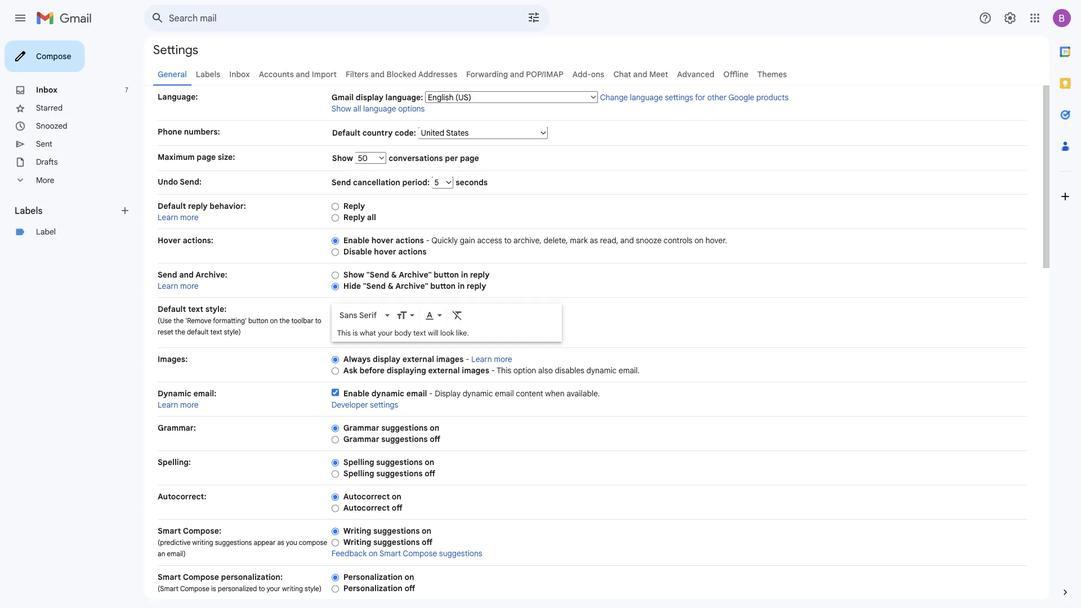 Task type: vqa. For each thing, say whether or not it's contained in the screenshot.
responder:
no



Task type: locate. For each thing, give the bounding box(es) containing it.
learn inside "default reply behavior: learn more"
[[158, 212, 178, 222]]

2 enable from the top
[[343, 389, 370, 398]]

inbox link up the 'starred'
[[36, 85, 57, 95]]

off for writing suggestions on
[[422, 537, 433, 547]]

always display external images - learn more
[[343, 354, 512, 364]]

more
[[180, 212, 199, 222], [180, 281, 199, 291], [494, 354, 512, 364], [180, 400, 199, 410]]

2 vertical spatial reply
[[467, 281, 486, 291]]

2 vertical spatial to
[[259, 585, 265, 593]]

personalization up personalization off
[[343, 572, 403, 582]]

1 vertical spatial button
[[430, 281, 456, 291]]

more
[[36, 175, 54, 185]]

all down cancellation
[[367, 212, 376, 222]]

the right (use
[[174, 317, 184, 325]]

quickly
[[432, 235, 458, 245]]

1 vertical spatial enable
[[343, 389, 370, 398]]

2 grammar from the top
[[343, 434, 379, 444]]

this
[[337, 328, 351, 337], [497, 366, 511, 375]]

external down always display external images - learn more
[[428, 366, 460, 375]]

2 horizontal spatial text
[[413, 328, 426, 337]]

- left quickly
[[426, 235, 430, 245]]

gmail
[[332, 92, 354, 102]]

0 vertical spatial personalization
[[343, 572, 403, 582]]

1 horizontal spatial language
[[630, 92, 663, 102]]

grammar for grammar suggestions on
[[343, 423, 379, 433]]

0 vertical spatial inbox link
[[229, 69, 250, 79]]

personalization for personalization on
[[343, 572, 403, 582]]

reply up "reply all"
[[343, 201, 365, 211]]

learn inside dynamic email: learn more
[[158, 400, 178, 410]]

1 vertical spatial external
[[428, 366, 460, 375]]

1 vertical spatial archive"
[[396, 281, 428, 291]]

as right mark
[[590, 235, 598, 245]]

products
[[757, 92, 789, 102]]

1 horizontal spatial style)
[[305, 585, 322, 593]]

0 horizontal spatial style)
[[224, 328, 241, 337]]

to
[[504, 235, 512, 245], [315, 317, 322, 325], [259, 585, 265, 593]]

0 horizontal spatial to
[[259, 585, 265, 593]]

None checkbox
[[332, 389, 339, 396]]

Writing suggestions on radio
[[332, 527, 339, 536]]

offline
[[724, 69, 749, 79]]

learn more link down dynamic
[[158, 400, 199, 410]]

import
[[312, 69, 337, 79]]

personalization down personalization on on the left of the page
[[343, 583, 403, 593]]

settings left for
[[665, 92, 693, 102]]

2 spelling from the top
[[343, 469, 374, 478]]

grammar
[[343, 423, 379, 433], [343, 434, 379, 444]]

more inside send and archive: learn more
[[180, 281, 199, 291]]

send cancellation period:
[[332, 178, 432, 188]]

body
[[395, 328, 411, 337]]

compose:
[[183, 526, 221, 536]]

an
[[158, 550, 165, 558]]

reply up formatting options toolbar
[[467, 281, 486, 291]]

read,
[[600, 235, 619, 245]]

images
[[436, 354, 464, 364], [462, 366, 489, 375]]

send for send and archive: learn more
[[158, 270, 177, 280]]

language
[[630, 92, 663, 102], [363, 104, 396, 114]]

2 reply from the top
[[343, 212, 365, 222]]

enable inside enable dynamic email - display dynamic email content when available. developer settings
[[343, 389, 370, 398]]

1 vertical spatial is
[[211, 585, 216, 593]]

and for blocked
[[371, 69, 385, 79]]

settings image
[[1004, 11, 1017, 25]]

text
[[188, 304, 203, 314], [210, 328, 222, 337], [413, 328, 426, 337]]

0 horizontal spatial language
[[363, 104, 396, 114]]

option
[[514, 366, 536, 375]]

0 vertical spatial this
[[337, 328, 351, 337]]

1 vertical spatial inbox
[[36, 85, 57, 95]]

display
[[435, 389, 461, 398]]

developer
[[332, 400, 368, 410]]

- left option
[[491, 366, 495, 375]]

compose button
[[5, 41, 85, 72]]

formatting options toolbar
[[335, 305, 559, 325]]

more down dynamic
[[180, 400, 199, 410]]

search mail image
[[148, 8, 168, 28]]

actions up show "send & archive" button in reply
[[398, 247, 427, 257]]

0 vertical spatial all
[[353, 104, 361, 114]]

default for default country code:
[[332, 128, 361, 138]]

Hide "Send & Archive" button in reply radio
[[332, 282, 339, 291]]

1 horizontal spatial writing
[[282, 585, 303, 593]]

labels up the label
[[15, 205, 43, 216]]

1 personalization from the top
[[343, 572, 403, 582]]

1 horizontal spatial all
[[367, 212, 376, 222]]

button down show "send & archive" button in reply
[[430, 281, 456, 291]]

email)
[[167, 550, 186, 558]]

show for show all language options
[[332, 104, 351, 114]]

and inside send and archive: learn more
[[179, 270, 194, 280]]

Personalization on radio
[[332, 574, 339, 582]]

0 vertical spatial archive"
[[399, 270, 432, 280]]

2 horizontal spatial dynamic
[[587, 366, 617, 375]]

to right toolbar
[[315, 317, 322, 325]]

0 vertical spatial send
[[332, 178, 351, 188]]

gain
[[460, 235, 475, 245]]

1 horizontal spatial dynamic
[[463, 389, 493, 398]]

spelling right the spelling suggestions off radio
[[343, 469, 374, 478]]

inbox inside labels navigation
[[36, 85, 57, 95]]

learn up ask before displaying external images - this option also disables dynamic email.
[[471, 354, 492, 364]]

this down sans
[[337, 328, 351, 337]]

labels navigation
[[0, 36, 144, 608]]

0 vertical spatial settings
[[665, 92, 693, 102]]

spelling for spelling suggestions off
[[343, 469, 374, 478]]

1 vertical spatial writing
[[343, 537, 371, 547]]

suggestions for writing suggestions off
[[373, 537, 420, 547]]

0 vertical spatial actions
[[396, 235, 424, 245]]

&
[[391, 270, 397, 280], [388, 281, 394, 291]]

0 vertical spatial enable
[[343, 235, 370, 245]]

0 vertical spatial in
[[461, 270, 468, 280]]

is left what on the bottom of the page
[[353, 328, 358, 337]]

0 vertical spatial default
[[332, 128, 361, 138]]

spelling suggestions off
[[343, 469, 435, 478]]

writing inside smart compose: (predictive writing suggestions appear as you compose an email)
[[192, 538, 213, 547]]

suggestions inside smart compose: (predictive writing suggestions appear as you compose an email)
[[215, 538, 252, 547]]

Enable hover actions radio
[[332, 237, 339, 245]]

learn more link up ask before displaying external images - this option also disables dynamic email.
[[471, 354, 512, 364]]

show down default country code: at the left of page
[[332, 153, 355, 163]]

compose down email)
[[183, 572, 219, 582]]

default for default reply behavior: learn more
[[158, 201, 186, 211]]

and left import
[[296, 69, 310, 79]]

themes link
[[758, 69, 787, 79]]

1 email from the left
[[406, 389, 427, 398]]

2 vertical spatial smart
[[158, 572, 181, 582]]

archive,
[[514, 235, 542, 245]]

off up feedback on smart compose suggestions link
[[422, 537, 433, 547]]

(predictive
[[158, 538, 191, 547]]

0 vertical spatial to
[[504, 235, 512, 245]]

images down look
[[436, 354, 464, 364]]

2 autocorrect from the top
[[343, 503, 390, 513]]

button for hide "send & archive" button in reply
[[430, 281, 456, 291]]

smart inside smart compose personalization: (smart compose is personalized to your writing style)
[[158, 572, 181, 582]]

1 vertical spatial inbox link
[[36, 85, 57, 95]]

hover
[[372, 235, 394, 245], [374, 247, 396, 257]]

main menu image
[[14, 11, 27, 25]]

maximum page size:
[[158, 152, 235, 162]]

in up remove formatting ‪(⌘\)‬ image
[[458, 281, 465, 291]]

0 horizontal spatial dynamic
[[372, 389, 404, 398]]

1 vertical spatial display
[[373, 354, 401, 364]]

inbox
[[229, 69, 250, 79], [36, 85, 57, 95]]

2 personalization from the top
[[343, 583, 403, 593]]

0 horizontal spatial is
[[211, 585, 216, 593]]

remove formatting ‪(⌘\)‬ image
[[452, 310, 463, 321]]

1 vertical spatial writing
[[282, 585, 303, 593]]

advanced
[[677, 69, 715, 79]]

compose down writing suggestions off
[[403, 549, 437, 558]]

1 vertical spatial send
[[158, 270, 177, 280]]

pop/imap
[[526, 69, 564, 79]]

0 vertical spatial your
[[378, 328, 393, 337]]

actions
[[396, 235, 424, 245], [398, 247, 427, 257]]

default inside default text style: (use the 'remove formatting' button on the toolbar to reset the default text style)
[[158, 304, 186, 314]]

default down undo
[[158, 201, 186, 211]]

as inside smart compose: (predictive writing suggestions appear as you compose an email)
[[277, 538, 284, 547]]

grammar down developer settings link
[[343, 423, 379, 433]]

behavior:
[[210, 201, 246, 211]]

default left country
[[332, 128, 361, 138]]

button right formatting'
[[248, 317, 268, 325]]

displaying
[[387, 366, 426, 375]]

1 horizontal spatial page
[[460, 153, 479, 163]]

smart for smart compose:
[[158, 526, 181, 536]]

0 vertical spatial show
[[332, 104, 351, 114]]

sans serif
[[339, 310, 377, 320]]

labels right general
[[196, 69, 220, 79]]

0 horizontal spatial page
[[197, 152, 216, 162]]

style) down formatting'
[[224, 328, 241, 337]]

2 email from the left
[[495, 389, 514, 398]]

archive" for hide
[[396, 281, 428, 291]]

1 grammar from the top
[[343, 423, 379, 433]]

external
[[403, 354, 434, 364], [428, 366, 460, 375]]

content
[[516, 389, 543, 398]]

default inside "default reply behavior: learn more"
[[158, 201, 186, 211]]

settings up grammar suggestions on
[[370, 400, 398, 410]]

and left pop/imap
[[510, 69, 524, 79]]

conversations per page
[[387, 153, 479, 163]]

dynamic email: learn more
[[158, 389, 216, 410]]

writing
[[192, 538, 213, 547], [282, 585, 303, 593]]

off for spelling suggestions on
[[425, 469, 435, 478]]

and left 'archive:'
[[179, 270, 194, 280]]

hover for enable
[[372, 235, 394, 245]]

off for grammar suggestions on
[[430, 434, 441, 444]]

inbox link right the labels link
[[229, 69, 250, 79]]

spelling right 'spelling suggestions on' option
[[343, 457, 374, 467]]

learn more link for and
[[158, 281, 199, 291]]

0 vertical spatial reply
[[343, 201, 365, 211]]

all
[[353, 104, 361, 114], [367, 212, 376, 222]]

0 vertical spatial smart
[[158, 526, 181, 536]]

tab list
[[1050, 36, 1081, 568]]

all for show
[[353, 104, 361, 114]]

hover up disable hover actions
[[372, 235, 394, 245]]

1 horizontal spatial is
[[353, 328, 358, 337]]

dynamic
[[587, 366, 617, 375], [372, 389, 404, 398], [463, 389, 493, 398]]

to inside smart compose personalization: (smart compose is personalized to your writing style)
[[259, 585, 265, 593]]

controls
[[664, 235, 693, 245]]

2 vertical spatial default
[[158, 304, 186, 314]]

spelling for spelling suggestions on
[[343, 457, 374, 467]]

reply for reply
[[343, 201, 365, 211]]

labels inside navigation
[[15, 205, 43, 216]]

"send
[[366, 270, 389, 280], [363, 281, 386, 291]]

0 vertical spatial autocorrect
[[343, 492, 390, 502]]

hover right disable
[[374, 247, 396, 257]]

language down "gmail display language:"
[[363, 104, 396, 114]]

None search field
[[144, 5, 550, 32]]

0 vertical spatial "send
[[366, 270, 389, 280]]

0 horizontal spatial send
[[158, 270, 177, 280]]

Ask before displaying external images radio
[[332, 367, 339, 375]]

labels link
[[196, 69, 220, 79]]

writing suggestions off
[[343, 537, 433, 547]]

learn up (use
[[158, 281, 178, 291]]

and right "filters"
[[371, 69, 385, 79]]

2 horizontal spatial to
[[504, 235, 512, 245]]

spelling
[[343, 457, 374, 467], [343, 469, 374, 478]]

text down formatting'
[[210, 328, 222, 337]]

1 horizontal spatial inbox link
[[229, 69, 250, 79]]

available.
[[567, 389, 600, 398]]

1 vertical spatial to
[[315, 317, 322, 325]]

0 vertical spatial as
[[590, 235, 598, 245]]

text left will
[[413, 328, 426, 337]]

on down display
[[430, 423, 439, 433]]

to down personalization:
[[259, 585, 265, 593]]

your down personalization:
[[267, 585, 280, 593]]

language down chat and meet
[[630, 92, 663, 102]]

1 vertical spatial show
[[332, 153, 355, 163]]

learn up hover
[[158, 212, 178, 222]]

smart for smart compose personalization:
[[158, 572, 181, 582]]

to right access
[[504, 235, 512, 245]]

learn more link up hover actions:
[[158, 212, 199, 222]]

writing down the compose:
[[192, 538, 213, 547]]

this is what your body text will look like.
[[337, 328, 469, 337]]

0 horizontal spatial labels
[[15, 205, 43, 216]]

smart down writing suggestions off
[[380, 549, 401, 558]]

0 horizontal spatial as
[[277, 538, 284, 547]]

labels for the labels link
[[196, 69, 220, 79]]

show down gmail
[[332, 104, 351, 114]]

off down personalization on on the left of the page
[[405, 583, 415, 593]]

more up hover actions:
[[180, 212, 199, 222]]

button inside default text style: (use the 'remove formatting' button on the toolbar to reset the default text style)
[[248, 317, 268, 325]]

chat and meet link
[[614, 69, 668, 79]]

0 vertical spatial writing
[[343, 526, 371, 536]]

0 vertical spatial hover
[[372, 235, 394, 245]]

inbox for bottommost inbox link
[[36, 85, 57, 95]]

1 vertical spatial your
[[267, 585, 280, 593]]

on left toolbar
[[270, 317, 278, 325]]

suggestions for grammar suggestions off
[[381, 434, 428, 444]]

1 horizontal spatial labels
[[196, 69, 220, 79]]

filters and blocked addresses
[[346, 69, 457, 79]]

1 horizontal spatial email
[[495, 389, 514, 398]]

show for show
[[332, 153, 355, 163]]

text up 'remove
[[188, 304, 203, 314]]

is
[[353, 328, 358, 337], [211, 585, 216, 593]]

1 vertical spatial actions
[[398, 247, 427, 257]]

spelling suggestions on
[[343, 457, 434, 467]]

personalization
[[343, 572, 403, 582], [343, 583, 403, 593]]

send inside send and archive: learn more
[[158, 270, 177, 280]]

enable dynamic email - display dynamic email content when available. developer settings
[[332, 389, 600, 410]]

learn down dynamic
[[158, 400, 178, 410]]

display up 'before'
[[373, 354, 401, 364]]

0 vertical spatial display
[[356, 92, 384, 102]]

your right what on the bottom of the page
[[378, 328, 393, 337]]

general
[[158, 69, 187, 79]]

default text style: (use the 'remove formatting' button on the toolbar to reset the default text style)
[[158, 304, 322, 337]]

personalization on
[[343, 572, 414, 582]]

compose down 'gmail' image
[[36, 51, 71, 61]]

1 horizontal spatial send
[[332, 178, 351, 188]]

this left option
[[497, 366, 511, 375]]

reply for reply all
[[343, 212, 365, 222]]

support image
[[979, 11, 992, 25]]

1 horizontal spatial this
[[497, 366, 511, 375]]

1 vertical spatial settings
[[370, 400, 398, 410]]

in down 'gain'
[[461, 270, 468, 280]]

- left display
[[429, 389, 433, 398]]

1 vertical spatial hover
[[374, 247, 396, 257]]

1 vertical spatial "send
[[363, 281, 386, 291]]

1 vertical spatial reply
[[343, 212, 365, 222]]

and
[[296, 69, 310, 79], [371, 69, 385, 79], [510, 69, 524, 79], [633, 69, 647, 79], [621, 235, 634, 245], [179, 270, 194, 280]]

writing down personalization:
[[282, 585, 303, 593]]

send and archive: learn more
[[158, 270, 227, 291]]

style)
[[224, 328, 241, 337], [305, 585, 322, 593]]

send down hover
[[158, 270, 177, 280]]

1 autocorrect from the top
[[343, 492, 390, 502]]

default up (use
[[158, 304, 186, 314]]

as left you on the bottom left of page
[[277, 538, 284, 547]]

personalization for personalization off
[[343, 583, 403, 593]]

learn more link for email:
[[158, 400, 199, 410]]

0 horizontal spatial inbox
[[36, 85, 57, 95]]

the
[[174, 317, 184, 325], [280, 317, 290, 325], [175, 328, 185, 337]]

& down show "send & archive" button in reply
[[388, 281, 394, 291]]

1 horizontal spatial as
[[590, 235, 598, 245]]

1 vertical spatial spelling
[[343, 469, 374, 478]]

2 vertical spatial button
[[248, 317, 268, 325]]

more inside "default reply behavior: learn more"
[[180, 212, 199, 222]]

suggestions
[[381, 423, 428, 433], [381, 434, 428, 444], [376, 457, 423, 467], [376, 469, 423, 478], [373, 526, 420, 536], [373, 537, 420, 547], [215, 538, 252, 547], [439, 549, 482, 558]]

1 reply from the top
[[343, 201, 365, 211]]

& up 'hide "send & archive" button in reply'
[[391, 270, 397, 280]]

style) left the personalization off option
[[305, 585, 322, 593]]

learn
[[158, 212, 178, 222], [158, 281, 178, 291], [471, 354, 492, 364], [158, 400, 178, 410]]

reply down send:
[[188, 201, 208, 211]]

1 horizontal spatial to
[[315, 317, 322, 325]]

style) inside smart compose personalization: (smart compose is personalized to your writing style)
[[305, 585, 322, 593]]

for
[[695, 92, 705, 102]]

hide "send & archive" button in reply
[[343, 281, 486, 291]]

send up reply radio
[[332, 178, 351, 188]]

page right per
[[460, 153, 479, 163]]

0 horizontal spatial email
[[406, 389, 427, 398]]

learn inside send and archive: learn more
[[158, 281, 178, 291]]

grammar right grammar suggestions off radio
[[343, 434, 379, 444]]

0 vertical spatial button
[[434, 270, 459, 280]]

0 vertical spatial style)
[[224, 328, 241, 337]]

and for import
[[296, 69, 310, 79]]

& for show
[[391, 270, 397, 280]]

0 vertical spatial external
[[403, 354, 434, 364]]

0 vertical spatial reply
[[188, 201, 208, 211]]

1 vertical spatial in
[[458, 281, 465, 291]]

2 writing from the top
[[343, 537, 371, 547]]

Writing suggestions off radio
[[332, 539, 339, 547]]

change
[[600, 92, 628, 102]]

autocorrect up autocorrect off
[[343, 492, 390, 502]]

inbox up the 'starred'
[[36, 85, 57, 95]]

1 vertical spatial as
[[277, 538, 284, 547]]

autocorrect down autocorrect on
[[343, 503, 390, 513]]

2 vertical spatial show
[[343, 270, 364, 280]]

smart inside smart compose: (predictive writing suggestions appear as you compose an email)
[[158, 526, 181, 536]]

writing suggestions on
[[343, 526, 431, 536]]

accounts and import link
[[259, 69, 337, 79]]

style) inside default text style: (use the 'remove formatting' button on the toolbar to reset the default text style)
[[224, 328, 241, 337]]

dynamic left the email.
[[587, 366, 617, 375]]

email down displaying
[[406, 389, 427, 398]]

"send for hide
[[363, 281, 386, 291]]

0 horizontal spatial settings
[[370, 400, 398, 410]]

actions for enable
[[396, 235, 424, 245]]

0 horizontal spatial writing
[[192, 538, 213, 547]]

all down gmail
[[353, 104, 361, 114]]

1 vertical spatial all
[[367, 212, 376, 222]]

0 horizontal spatial your
[[267, 585, 280, 593]]

1 vertical spatial grammar
[[343, 434, 379, 444]]

images up enable dynamic email - display dynamic email content when available. developer settings
[[462, 366, 489, 375]]

1 writing from the top
[[343, 526, 371, 536]]

filters and blocked addresses link
[[346, 69, 457, 79]]

Spelling suggestions off radio
[[332, 470, 339, 478]]

"send right the hide
[[363, 281, 386, 291]]

snoozed
[[36, 121, 67, 131]]

numbers:
[[184, 127, 220, 137]]

size:
[[218, 152, 235, 162]]

"send down disable hover actions
[[366, 270, 389, 280]]

1 enable from the top
[[343, 235, 370, 245]]

inbox right the labels link
[[229, 69, 250, 79]]

'remove
[[185, 317, 211, 325]]

1 vertical spatial labels
[[15, 205, 43, 216]]

0 horizontal spatial all
[[353, 104, 361, 114]]

archive" up 'hide "send & archive" button in reply'
[[399, 270, 432, 280]]

writing right writing suggestions on radio
[[343, 526, 371, 536]]

1 spelling from the top
[[343, 457, 374, 467]]

1 vertical spatial &
[[388, 281, 394, 291]]

advanced search options image
[[523, 6, 545, 29]]

1 vertical spatial style)
[[305, 585, 322, 593]]

sans serif option
[[337, 310, 383, 321]]



Task type: describe. For each thing, give the bounding box(es) containing it.
access
[[477, 235, 502, 245]]

addresses
[[418, 69, 457, 79]]

on down spelling suggestions off
[[392, 492, 401, 502]]

grammar suggestions off
[[343, 434, 441, 444]]

Grammar suggestions on radio
[[332, 424, 339, 433]]

compose inside button
[[36, 51, 71, 61]]

starred
[[36, 103, 63, 113]]

(smart
[[158, 585, 179, 593]]

filters
[[346, 69, 369, 79]]

Autocorrect on radio
[[332, 493, 339, 501]]

disable
[[343, 247, 372, 257]]

google
[[729, 92, 755, 102]]

sent
[[36, 139, 52, 149]]

code:
[[395, 128, 416, 138]]

default country code:
[[332, 128, 418, 138]]

autocorrect:
[[158, 492, 206, 502]]

advanced link
[[677, 69, 715, 79]]

personalization:
[[221, 572, 283, 582]]

chat
[[614, 69, 631, 79]]

suggestions for spelling suggestions on
[[376, 457, 423, 467]]

suggestions for spelling suggestions off
[[376, 469, 423, 478]]

on left hover.
[[695, 235, 704, 245]]

reply for hide "send & archive" button in reply
[[467, 281, 486, 291]]

ask before displaying external images - this option also disables dynamic email.
[[343, 366, 640, 375]]

autocorrect for autocorrect off
[[343, 503, 390, 513]]

learn more link for reply
[[158, 212, 199, 222]]

on down writing suggestions off
[[369, 549, 378, 558]]

0 horizontal spatial text
[[188, 304, 203, 314]]

labels heading
[[15, 205, 119, 216]]

1 vertical spatial this
[[497, 366, 511, 375]]

serif
[[359, 310, 377, 320]]

and right read,
[[621, 235, 634, 245]]

the left toolbar
[[280, 317, 290, 325]]

suggestions for grammar suggestions on
[[381, 423, 428, 433]]

to for your
[[259, 585, 265, 593]]

you
[[286, 538, 297, 547]]

accounts and import
[[259, 69, 337, 79]]

add-ons
[[573, 69, 605, 79]]

autocorrect on
[[343, 492, 401, 502]]

compose right (smart
[[180, 585, 209, 593]]

maximum
[[158, 152, 195, 162]]

writing for writing suggestions off
[[343, 537, 371, 547]]

reply inside "default reply behavior: learn more"
[[188, 201, 208, 211]]

in for hide "send & archive" button in reply
[[458, 281, 465, 291]]

Show "Send & Archive" button in reply radio
[[332, 271, 339, 280]]

more up ask before displaying external images - this option also disables dynamic email.
[[494, 354, 512, 364]]

country
[[363, 128, 393, 138]]

reply for show "send & archive" button in reply
[[470, 270, 490, 280]]

more button
[[0, 171, 135, 189]]

hide
[[343, 281, 361, 291]]

all for reply
[[367, 212, 376, 222]]

snoozed link
[[36, 121, 67, 131]]

personalization off
[[343, 583, 415, 593]]

always
[[343, 354, 371, 364]]

display for always
[[373, 354, 401, 364]]

your inside smart compose personalization: (smart compose is personalized to your writing style)
[[267, 585, 280, 593]]

change language settings for other google products link
[[600, 92, 789, 102]]

add-
[[573, 69, 591, 79]]

"send for show
[[366, 270, 389, 280]]

hover.
[[706, 235, 727, 245]]

and for pop/imap
[[510, 69, 524, 79]]

enable for enable hover actions
[[343, 235, 370, 245]]

on up feedback on smart compose suggestions link
[[422, 526, 431, 536]]

send:
[[180, 177, 202, 187]]

show all language options
[[332, 104, 425, 114]]

0 horizontal spatial this
[[337, 328, 351, 337]]

Autocorrect off radio
[[332, 504, 339, 513]]

like.
[[456, 328, 469, 337]]

on down feedback on smart compose suggestions link
[[405, 572, 414, 582]]

7
[[125, 86, 128, 94]]

0 vertical spatial language
[[630, 92, 663, 102]]

1 horizontal spatial text
[[210, 328, 222, 337]]

send for send cancellation period:
[[332, 178, 351, 188]]

1 vertical spatial smart
[[380, 549, 401, 558]]

more inside dynamic email: learn more
[[180, 400, 199, 410]]

personalized
[[218, 585, 257, 593]]

is inside smart compose personalization: (smart compose is personalized to your writing style)
[[211, 585, 216, 593]]

feedback on smart compose suggestions
[[332, 549, 482, 558]]

Grammar suggestions off radio
[[332, 436, 339, 444]]

accounts
[[259, 69, 294, 79]]

grammar for grammar suggestions off
[[343, 434, 379, 444]]

disables
[[555, 366, 585, 375]]

actions for disable
[[398, 247, 427, 257]]

& for hide
[[388, 281, 394, 291]]

formatting'
[[213, 317, 247, 325]]

mark
[[570, 235, 588, 245]]

Disable hover actions radio
[[332, 248, 339, 256]]

ask
[[343, 366, 358, 375]]

1 horizontal spatial your
[[378, 328, 393, 337]]

phone
[[158, 127, 182, 137]]

meet
[[649, 69, 668, 79]]

labels for labels heading
[[15, 205, 43, 216]]

conversations
[[389, 153, 443, 163]]

show for show "send & archive" button in reply
[[343, 270, 364, 280]]

1 vertical spatial images
[[462, 366, 489, 375]]

language:
[[386, 92, 423, 102]]

writing inside smart compose personalization: (smart compose is personalized to your writing style)
[[282, 585, 303, 593]]

on up spelling suggestions off
[[425, 457, 434, 467]]

drafts
[[36, 157, 58, 167]]

Reply all radio
[[332, 214, 339, 222]]

- inside enable dynamic email - display dynamic email content when available. developer settings
[[429, 389, 433, 398]]

gmail display language:
[[332, 92, 423, 102]]

button for show "send & archive" button in reply
[[434, 270, 459, 280]]

show all language options link
[[332, 104, 425, 114]]

smart compose: (predictive writing suggestions appear as you compose an email)
[[158, 526, 327, 558]]

and for meet
[[633, 69, 647, 79]]

label link
[[36, 227, 56, 237]]

display for gmail
[[356, 92, 384, 102]]

forwarding and pop/imap
[[466, 69, 564, 79]]

style:
[[205, 304, 227, 314]]

delete,
[[544, 235, 568, 245]]

sans
[[339, 310, 357, 320]]

sent link
[[36, 139, 52, 149]]

1 vertical spatial language
[[363, 104, 396, 114]]

forwarding
[[466, 69, 508, 79]]

change language settings for other google products
[[600, 92, 789, 102]]

spelling:
[[158, 457, 191, 467]]

reply all
[[343, 212, 376, 222]]

developer settings link
[[332, 400, 398, 410]]

hover for disable
[[374, 247, 396, 257]]

0 vertical spatial images
[[436, 354, 464, 364]]

feedback
[[332, 549, 367, 558]]

dynamic
[[158, 389, 191, 398]]

archive:
[[196, 270, 227, 280]]

- up ask before displaying external images - this option also disables dynamic email.
[[466, 354, 469, 364]]

writing for writing suggestions on
[[343, 526, 371, 536]]

Reply radio
[[332, 202, 339, 211]]

off up 'writing suggestions on'
[[392, 503, 403, 513]]

to for archive,
[[504, 235, 512, 245]]

the right reset
[[175, 328, 185, 337]]

Always display external images radio
[[332, 356, 339, 364]]

drafts link
[[36, 157, 58, 167]]

add-ons link
[[573, 69, 605, 79]]

autocorrect for autocorrect on
[[343, 492, 390, 502]]

hover
[[158, 235, 181, 245]]

general link
[[158, 69, 187, 79]]

Search mail text field
[[169, 12, 496, 24]]

enable hover actions - quickly gain access to archive, delete, mark as read, and snooze controls on hover.
[[343, 235, 727, 245]]

on inside default text style: (use the 'remove formatting' button on the toolbar to reset the default text style)
[[270, 317, 278, 325]]

Personalization off radio
[[332, 585, 339, 593]]

in for show "send & archive" button in reply
[[461, 270, 468, 280]]

1 horizontal spatial settings
[[665, 92, 693, 102]]

gmail image
[[36, 7, 97, 29]]

images:
[[158, 354, 188, 364]]

inbox for inbox link to the right
[[229, 69, 250, 79]]

and for archive:
[[179, 270, 194, 280]]

cancellation
[[353, 178, 400, 188]]

0 vertical spatial is
[[353, 328, 358, 337]]

default for default text style: (use the 'remove formatting' button on the toolbar to reset the default text style)
[[158, 304, 186, 314]]

themes
[[758, 69, 787, 79]]

when
[[545, 389, 565, 398]]

reset
[[158, 328, 173, 337]]

to inside default text style: (use the 'remove formatting' button on the toolbar to reset the default text style)
[[315, 317, 322, 325]]

Spelling suggestions on radio
[[332, 459, 339, 467]]

settings inside enable dynamic email - display dynamic email content when available. developer settings
[[370, 400, 398, 410]]

enable for enable dynamic email
[[343, 389, 370, 398]]

look
[[440, 328, 454, 337]]

chat and meet
[[614, 69, 668, 79]]

(use
[[158, 317, 172, 325]]

grammar suggestions on
[[343, 423, 439, 433]]

suggestions for writing suggestions on
[[373, 526, 420, 536]]

archive" for show
[[399, 270, 432, 280]]



